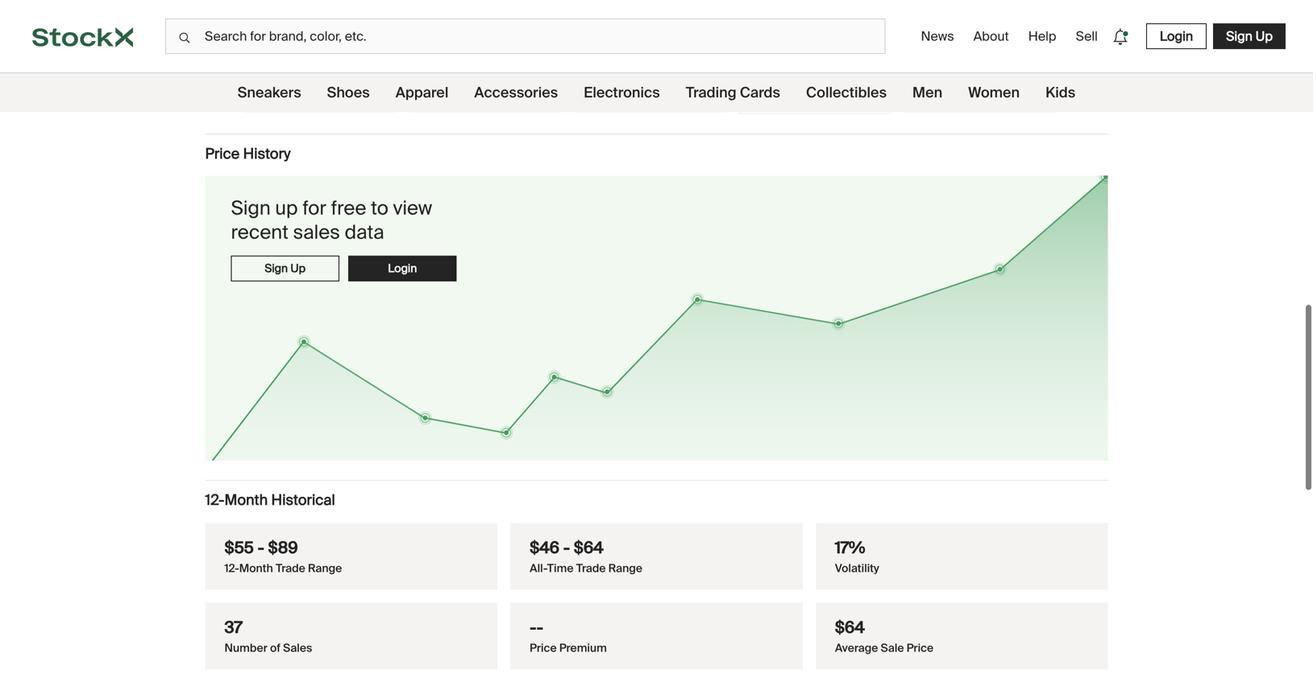 Task type: locate. For each thing, give the bounding box(es) containing it.
up
[[1256, 28, 1273, 45], [291, 261, 306, 276]]

accessories link
[[474, 73, 558, 112]]

free
[[331, 196, 366, 221]]

nike
[[416, 5, 440, 20], [747, 5, 770, 20]]

2 lowest from the left
[[416, 41, 449, 53]]

0 horizontal spatial $25
[[582, 57, 611, 77]]

nike inside nike dunk low unc (2021) (gs) lowest ask $107
[[416, 5, 440, 20]]

xpress
[[766, 87, 798, 100]]

sale: for $25
[[606, 86, 628, 99]]

ask inside nike dunk low unc (2021) (gs) lowest ask $107
[[451, 41, 468, 53]]

help link
[[1022, 21, 1063, 51]]

ask inside jacquemus le bambino long pale pink lowest ask $519
[[286, 41, 302, 53]]

shoes link
[[327, 73, 370, 112]]

lowest down crush
[[912, 41, 944, 53]]

0 vertical spatial sign
[[1226, 28, 1253, 45]]

all-
[[530, 562, 547, 577]]

dunk inside nike dunk low retro white black panda lowest ask $98
[[773, 5, 800, 20]]

range down historical
[[308, 562, 342, 577]]

price left premium
[[530, 641, 557, 656]]

12- inside '$55         -          $89 12-month trade range'
[[225, 562, 239, 577]]

$64 up average
[[835, 618, 865, 639]]

month inside '$55         -          $89 12-month trade range'
[[239, 562, 273, 577]]

premium
[[559, 641, 607, 656]]

trade for $55         -          $89
[[276, 562, 305, 577]]

3 ask from the left
[[616, 41, 633, 53]]

frost
[[582, 20, 608, 35]]

$64
[[574, 538, 604, 559], [835, 618, 865, 639]]

1 vertical spatial up
[[291, 261, 306, 276]]

of inside 37 number of sales
[[270, 641, 280, 656]]

12-
[[205, 491, 225, 510], [225, 562, 239, 577]]

of left sales
[[270, 641, 280, 656]]

sign up for free to view recent sales data
[[231, 196, 432, 245]]

2 low from the left
[[803, 5, 824, 20]]

1 horizontal spatial up
[[1256, 28, 1273, 45]]

$64 right $46
[[574, 538, 604, 559]]

1 horizontal spatial trade
[[576, 562, 606, 577]]

clog
[[946, 20, 971, 35]]

jacquemus
[[251, 5, 313, 20]]

1 trade from the left
[[276, 562, 305, 577]]

sign inside sign up for free to view recent sales data
[[231, 196, 271, 221]]

$150
[[912, 57, 948, 77]]

range for $89
[[308, 562, 342, 577]]

1 vertical spatial $64
[[835, 618, 865, 639]]

$55
[[225, 538, 254, 559]]

0 vertical spatial $25
[[582, 57, 611, 77]]

last down $107 at the top
[[420, 86, 439, 99]]

1 horizontal spatial price
[[530, 641, 557, 656]]

5 ask from the left
[[947, 41, 963, 53]]

last for $25
[[585, 86, 604, 99]]

1 horizontal spatial $25
[[632, 86, 649, 99]]

$25 inside lowest ask $25
[[582, 57, 611, 77]]

trade right time
[[576, 562, 606, 577]]

lowest down frost
[[582, 41, 614, 53]]

1 vertical spatial sign up
[[265, 261, 306, 276]]

dunk up (gs)
[[443, 5, 470, 20]]

$25 down lowest ask $25
[[632, 86, 649, 99]]

login button right "notification unread icon"
[[1146, 23, 1207, 49]]

12- down $55
[[225, 562, 239, 577]]

ask inside the "crocs classic mega crush clog atmosphere lowest ask $150"
[[947, 41, 963, 53]]

apparel
[[396, 83, 449, 102]]

retro
[[827, 5, 855, 20]]

lowest for $150
[[912, 41, 944, 53]]

ask down (gs)
[[451, 41, 468, 53]]

sign up button
[[1213, 23, 1286, 49], [231, 256, 339, 282]]

lowest down long
[[251, 41, 283, 53]]

0 horizontal spatial low
[[472, 5, 494, 20]]

1 horizontal spatial sign up button
[[1213, 23, 1286, 49]]

0 horizontal spatial $64
[[574, 538, 604, 559]]

mega
[[987, 5, 1017, 20]]

37 number of sales
[[225, 618, 312, 656]]

1 horizontal spatial $64
[[835, 618, 865, 639]]

nike inside nike dunk low retro white black panda lowest ask $98
[[747, 5, 770, 20]]

2 ask from the left
[[451, 41, 468, 53]]

4 sale: from the left
[[937, 86, 959, 99]]

1 ask from the left
[[286, 41, 302, 53]]

lowest inside lowest ask $25
[[582, 41, 614, 53]]

low inside nike dunk low unc (2021) (gs) lowest ask $107
[[472, 5, 494, 20]]

low for ask
[[803, 5, 824, 20]]

sale: left $109
[[937, 86, 959, 99]]

sale:
[[276, 86, 298, 99], [441, 86, 463, 99], [606, 86, 628, 99], [937, 86, 959, 99]]

shoes
[[327, 83, 370, 102]]

4 last from the left
[[915, 86, 935, 99]]

range inside '$55         -          $89 12-month trade range'
[[308, 562, 342, 577]]

1 horizontal spatial sign up
[[1226, 28, 1273, 45]]

dunk
[[443, 5, 470, 20], [773, 5, 800, 20]]

1 range from the left
[[308, 562, 342, 577]]

price right sale
[[907, 641, 934, 656]]

2 range from the left
[[608, 562, 643, 577]]

4 lowest from the left
[[747, 41, 779, 53]]

1 last from the left
[[254, 86, 274, 99]]

dunk for $107
[[443, 5, 470, 20]]

0 horizontal spatial nike
[[416, 5, 440, 20]]

0 horizontal spatial up
[[291, 261, 306, 276]]

2 last from the left
[[420, 86, 439, 99]]

1 vertical spatial login
[[388, 261, 417, 276]]

low inside nike dunk low retro white black panda lowest ask $98
[[803, 5, 824, 20]]

trading cards link
[[686, 73, 780, 112]]

3 last from the left
[[585, 86, 604, 99]]

trade inside $46           -            $64 all-time trade range
[[576, 562, 606, 577]]

of inside mcdonald's x kerwin frost mcnugget buddies figures set of 6
[[644, 36, 654, 51]]

lowest inside nike dunk low unc (2021) (gs) lowest ask $107
[[416, 41, 449, 53]]

x
[[646, 5, 652, 20]]

login button down data on the top of page
[[348, 256, 457, 282]]

range right time
[[608, 562, 643, 577]]

stockx logo link
[[0, 0, 165, 73]]

1 vertical spatial login button
[[348, 256, 457, 282]]

0 vertical spatial of
[[644, 36, 654, 51]]

last sale: $25
[[585, 86, 649, 99]]

3 lowest from the left
[[582, 41, 614, 53]]

price history
[[205, 145, 291, 163]]

trade down $89
[[276, 562, 305, 577]]

low up panda
[[803, 5, 824, 20]]

1 horizontal spatial login
[[1160, 28, 1193, 45]]

0 horizontal spatial of
[[270, 641, 280, 656]]

sale: left $375 on the top left of page
[[276, 86, 298, 99]]

low left unc
[[472, 5, 494, 20]]

price
[[205, 145, 240, 163], [530, 641, 557, 656], [907, 641, 934, 656]]

set
[[623, 36, 641, 51]]

pink
[[305, 20, 328, 35]]

0 vertical spatial login button
[[1146, 23, 1207, 49]]

0 horizontal spatial range
[[308, 562, 342, 577]]

5 lowest from the left
[[912, 41, 944, 53]]

login down view
[[388, 261, 417, 276]]

0 horizontal spatial dunk
[[443, 5, 470, 20]]

women
[[968, 83, 1020, 102]]

women link
[[968, 73, 1020, 112]]

mcdonald's
[[582, 5, 643, 20]]

range inside $46           -            $64 all-time trade range
[[608, 562, 643, 577]]

1 horizontal spatial nike
[[747, 5, 770, 20]]

trading cards
[[686, 83, 780, 102]]

0 horizontal spatial trade
[[276, 562, 305, 577]]

2 sale: from the left
[[441, 86, 463, 99]]

0 vertical spatial month
[[225, 491, 268, 510]]

sale: down lowest ask $25
[[606, 86, 628, 99]]

last down '$150'
[[915, 86, 935, 99]]

crocs classic mega crush clog atmosphere lowest ask $150
[[912, 5, 1038, 77]]

1 sale: from the left
[[276, 86, 298, 99]]

ask down clog
[[947, 41, 963, 53]]

history
[[243, 145, 291, 163]]

price left history on the left top of the page
[[205, 145, 240, 163]]

last down lowest ask $25
[[585, 86, 604, 99]]

ask inside nike dunk low retro white black panda lowest ask $98
[[781, 41, 798, 53]]

1 vertical spatial 12-
[[225, 562, 239, 577]]

- for $55
[[258, 538, 264, 559]]

nike for $107
[[416, 5, 440, 20]]

1 dunk from the left
[[443, 5, 470, 20]]

17%
[[835, 538, 866, 559]]

nike up white
[[747, 5, 770, 20]]

ask down pale
[[286, 41, 302, 53]]

2 vertical spatial sign
[[265, 261, 288, 276]]

$25 down figures
[[582, 57, 611, 77]]

1 vertical spatial sign up button
[[231, 256, 339, 282]]

1 horizontal spatial of
[[644, 36, 654, 51]]

1 vertical spatial month
[[239, 562, 273, 577]]

lowest down (2021)
[[416, 41, 449, 53]]

last sale: $109
[[915, 86, 984, 99]]

- inside $46           -            $64 all-time trade range
[[563, 538, 570, 559]]

3 sale: from the left
[[606, 86, 628, 99]]

1 horizontal spatial low
[[803, 5, 824, 20]]

1 vertical spatial of
[[270, 641, 280, 656]]

1 horizontal spatial dunk
[[773, 5, 800, 20]]

- inside '$55         -          $89 12-month trade range'
[[258, 538, 264, 559]]

lowest for $107
[[416, 41, 449, 53]]

month
[[225, 491, 268, 510], [239, 562, 273, 577]]

time
[[547, 562, 574, 577]]

login
[[1160, 28, 1193, 45], [388, 261, 417, 276]]

1 horizontal spatial login button
[[1146, 23, 1207, 49]]

collectibles
[[806, 83, 887, 102]]

1 lowest from the left
[[251, 41, 283, 53]]

1 horizontal spatial range
[[608, 562, 643, 577]]

2 nike from the left
[[747, 5, 770, 20]]

0 vertical spatial $64
[[574, 538, 604, 559]]

lowest inside the "crocs classic mega crush clog atmosphere lowest ask $150"
[[912, 41, 944, 53]]

lowest down white
[[747, 41, 779, 53]]

last for $150
[[915, 86, 935, 99]]

login right "notification unread icon"
[[1160, 28, 1193, 45]]

figures
[[582, 36, 621, 51]]

ask down black
[[781, 41, 798, 53]]

price inside $64 average sale price
[[907, 641, 934, 656]]

sell
[[1076, 28, 1098, 45]]

nike up (2021)
[[416, 5, 440, 20]]

dunk inside nike dunk low unc (2021) (gs) lowest ask $107
[[443, 5, 470, 20]]

1 nike from the left
[[416, 5, 440, 20]]

2 dunk from the left
[[773, 5, 800, 20]]

$46
[[530, 538, 560, 559]]

2 horizontal spatial price
[[907, 641, 934, 656]]

panda
[[811, 20, 844, 35]]

last for $107
[[420, 86, 439, 99]]

dunk up black
[[773, 5, 800, 20]]

last down $519
[[254, 86, 274, 99]]

0 vertical spatial login
[[1160, 28, 1193, 45]]

month down $55
[[239, 562, 273, 577]]

ask down mcnugget
[[616, 41, 633, 53]]

$25
[[582, 57, 611, 77], [632, 86, 649, 99]]

month up $55
[[225, 491, 268, 510]]

2 trade from the left
[[576, 562, 606, 577]]

stockx logo image
[[32, 27, 133, 47]]

lowest for $519
[[251, 41, 283, 53]]

12- up $55
[[205, 491, 225, 510]]

login button
[[1146, 23, 1207, 49], [348, 256, 457, 282]]

of left 6
[[644, 36, 654, 51]]

help
[[1028, 28, 1057, 45]]

0 horizontal spatial sign up button
[[231, 256, 339, 282]]

price inside -- price premium
[[530, 641, 557, 656]]

trade inside '$55         -          $89 12-month trade range'
[[276, 562, 305, 577]]

1 vertical spatial sign
[[231, 196, 271, 221]]

sales
[[283, 641, 312, 656]]

1 vertical spatial $25
[[632, 86, 649, 99]]

sale: for $150
[[937, 86, 959, 99]]

4 ask from the left
[[781, 41, 798, 53]]

sign up
[[1226, 28, 1273, 45], [265, 261, 306, 276]]

cards
[[740, 83, 780, 102]]

0 horizontal spatial login
[[388, 261, 417, 276]]

1 low from the left
[[472, 5, 494, 20]]

jacquemus le bambino long pale pink lowest ask $519
[[251, 5, 378, 77]]

lowest inside jacquemus le bambino long pale pink lowest ask $519
[[251, 41, 283, 53]]

ship
[[800, 87, 820, 100]]

trade
[[276, 562, 305, 577], [576, 562, 606, 577]]

$89
[[268, 538, 298, 559]]

lowest
[[251, 41, 283, 53], [416, 41, 449, 53], [582, 41, 614, 53], [747, 41, 779, 53], [912, 41, 944, 53]]

sale: left $110
[[441, 86, 463, 99]]



Task type: describe. For each thing, give the bounding box(es) containing it.
news link
[[915, 21, 961, 51]]

recent
[[231, 220, 289, 245]]

(gs)
[[450, 20, 472, 35]]

average
[[835, 641, 878, 656]]

kids link
[[1046, 73, 1076, 112]]

ask for $150
[[947, 41, 963, 53]]

login for the left the login button
[[388, 261, 417, 276]]

long
[[251, 20, 278, 35]]

nike dunk low retro white black panda lowest ask $98
[[747, 5, 855, 77]]

mcdonald's x kerwin frost mcnugget buddies figures set of 6
[[582, 5, 712, 51]]

(2021)
[[416, 20, 447, 35]]

- for $46
[[563, 538, 570, 559]]

product category switcher element
[[0, 73, 1313, 112]]

apparel link
[[396, 73, 449, 112]]

collectibles link
[[806, 73, 887, 112]]

kids
[[1046, 83, 1076, 102]]

0 vertical spatial up
[[1256, 28, 1273, 45]]

historical
[[271, 491, 335, 510]]

crocs
[[912, 5, 944, 20]]

sale: for $519
[[276, 86, 298, 99]]

up
[[275, 196, 298, 221]]

low for $107
[[472, 5, 494, 20]]

$110
[[466, 86, 486, 99]]

electronics
[[584, 83, 660, 102]]

0 horizontal spatial login button
[[348, 256, 457, 282]]

$25 for last sale: $25
[[632, 86, 649, 99]]

sales
[[293, 220, 340, 245]]

sale: for $107
[[441, 86, 463, 99]]

-- price premium
[[530, 618, 607, 656]]

sign for the leftmost the sign up button
[[265, 261, 288, 276]]

nike dunk low unc (2021) (gs) lowest ask $107
[[416, 5, 521, 77]]

37
[[225, 618, 242, 639]]

xpress ship
[[766, 87, 820, 100]]

crush
[[912, 20, 944, 35]]

men link
[[913, 73, 943, 112]]

$98
[[747, 57, 776, 77]]

trading
[[686, 83, 737, 102]]

bambino
[[331, 5, 378, 20]]

electronics link
[[584, 73, 660, 112]]

for
[[303, 196, 326, 221]]

$375
[[301, 86, 323, 99]]

login for right the login button
[[1160, 28, 1193, 45]]

$109
[[962, 86, 984, 99]]

le
[[315, 5, 328, 20]]

dunk for ask
[[773, 5, 800, 20]]

ask for $519
[[286, 41, 302, 53]]

$107
[[416, 57, 451, 77]]

about link
[[967, 21, 1016, 51]]

$25 for lowest ask $25
[[582, 57, 611, 77]]

view
[[393, 196, 432, 221]]

pale
[[280, 20, 303, 35]]

unc
[[496, 5, 521, 20]]

0 horizontal spatial sign up
[[265, 261, 306, 276]]

kerwin
[[655, 5, 690, 20]]

0 vertical spatial 12-
[[205, 491, 225, 510]]

lowest ask $25
[[582, 41, 633, 77]]

ask inside lowest ask $25
[[616, 41, 633, 53]]

number
[[225, 641, 267, 656]]

buddies
[[669, 20, 712, 35]]

white
[[747, 20, 777, 35]]

mcnugget
[[611, 20, 666, 35]]

notification unread icon image
[[1109, 25, 1132, 48]]

12-month historical
[[205, 491, 335, 510]]

trade for $46           -            $64
[[576, 562, 606, 577]]

last sale: $375
[[254, 86, 323, 99]]

$46           -            $64 all-time trade range
[[530, 538, 643, 577]]

to
[[371, 196, 389, 221]]

17% volatility
[[835, 538, 879, 577]]

range for $64
[[608, 562, 643, 577]]

sneakers
[[238, 83, 301, 102]]

last sale: $110
[[420, 86, 486, 99]]

nike for ask
[[747, 5, 770, 20]]

0 horizontal spatial price
[[205, 145, 240, 163]]

black
[[780, 20, 808, 35]]

$64 inside $64 average sale price
[[835, 618, 865, 639]]

- for -
[[537, 618, 543, 639]]

sale
[[881, 641, 904, 656]]

lowest inside nike dunk low retro white black panda lowest ask $98
[[747, 41, 779, 53]]

last for $519
[[254, 86, 274, 99]]

ask for $107
[[451, 41, 468, 53]]

6
[[657, 36, 664, 51]]

data
[[345, 220, 384, 245]]

sneakers link
[[238, 73, 301, 112]]

0 vertical spatial sign up button
[[1213, 23, 1286, 49]]

$64 average sale price
[[835, 618, 934, 656]]

sign for topmost the sign up button
[[1226, 28, 1253, 45]]

news
[[921, 28, 954, 45]]

$55         -          $89 12-month trade range
[[225, 538, 342, 577]]

0 vertical spatial sign up
[[1226, 28, 1273, 45]]

$64 inside $46           -            $64 all-time trade range
[[574, 538, 604, 559]]

classic
[[946, 5, 985, 20]]

Search... search field
[[165, 19, 886, 54]]

$519
[[251, 57, 286, 77]]

men
[[913, 83, 943, 102]]



Task type: vqa. For each thing, say whether or not it's contained in the screenshot.
the right is
no



